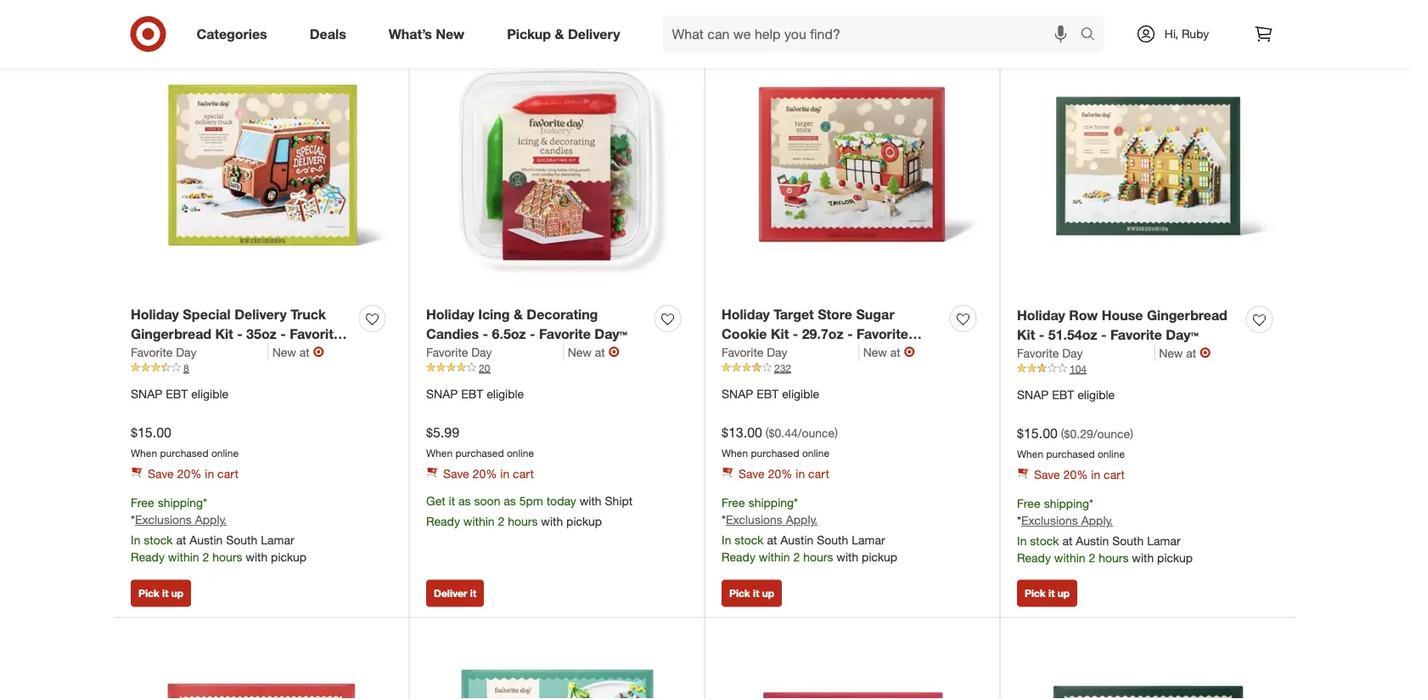 Task type: describe. For each thing, give the bounding box(es) containing it.
holiday for candies
[[426, 306, 475, 323]]

pickup & delivery
[[507, 26, 621, 42]]

new for holiday special delivery truck gingerbread kit - 35oz - favorite day™
[[272, 344, 296, 359]]

today
[[547, 493, 577, 508]]

pick for holiday target store sugar cookie kit - 29.7oz - favorite day™
[[730, 587, 751, 600]]

in for holiday special delivery truck gingerbread kit - 35oz - favorite day™
[[131, 533, 141, 548]]

free shipping * * exclusions apply. in stock at  austin south lamar ready within 2 hours with pickup for 35oz
[[131, 495, 307, 565]]

holiday special delivery truck gingerbread kit - 35oz - favorite day™
[[131, 306, 341, 361]]

in for cookie
[[796, 466, 805, 481]]

get
[[426, 493, 446, 508]]

favorite day link for gingerbread
[[131, 344, 269, 361]]

within for holiday row house gingerbread kit - 51.54oz - favorite day™
[[1055, 551, 1086, 565]]

favorite inside holiday special delivery truck gingerbread kit - 35oz - favorite day™
[[290, 325, 341, 342]]

lamar for holiday target store sugar cookie kit - 29.7oz - favorite day™
[[852, 533, 886, 548]]

104 link
[[1018, 361, 1280, 376]]

save for holiday special delivery truck gingerbread kit - 35oz - favorite day™
[[148, 466, 174, 481]]

pickup & delivery link
[[493, 15, 642, 53]]

favorite day for cookie
[[722, 344, 788, 359]]

candies
[[426, 325, 479, 342]]

day™ inside holiday target store sugar cookie kit - 29.7oz - favorite day™
[[722, 345, 755, 361]]

2 inside get it as soon as 5pm today with shipt ready within 2 hours with pickup
[[498, 513, 505, 528]]

up for holiday target store sugar cookie kit - 29.7oz - favorite day™
[[763, 587, 775, 600]]

8
[[183, 361, 189, 374]]

search button
[[1073, 15, 1114, 56]]

hi, ruby
[[1165, 26, 1210, 41]]

51.54oz
[[1049, 326, 1098, 343]]

it for holiday icing & decorating candies - 6.5oz - favorite day™
[[470, 587, 477, 600]]

austin for 35oz
[[190, 533, 223, 548]]

new at ¬ for gingerbread
[[1160, 344, 1211, 361]]

online inside the $15.00 when purchased online
[[211, 446, 239, 459]]

deals
[[310, 26, 346, 42]]

$0.29
[[1065, 426, 1094, 441]]

20% for cookie
[[768, 466, 793, 481]]

soon
[[474, 493, 501, 508]]

shipping for holiday row house gingerbread kit - 51.54oz - favorite day™
[[1044, 495, 1090, 510]]

save for holiday icing & decorating candies - 6.5oz - favorite day™
[[443, 466, 469, 481]]

decorating
[[527, 306, 598, 323]]

icing
[[479, 306, 510, 323]]

in for candies
[[501, 466, 510, 481]]

free shipping * * exclusions apply. in stock at  austin south lamar ready within 2 hours with pickup for -
[[1018, 495, 1193, 565]]

20% for kit
[[1064, 467, 1088, 481]]

apply. for 29.7oz
[[786, 512, 818, 527]]

pickup for holiday row house gingerbread kit - 51.54oz - favorite day™
[[1158, 551, 1193, 565]]

it for holiday row house gingerbread kit - 51.54oz - favorite day™
[[1049, 587, 1055, 600]]

stock for holiday row house gingerbread kit - 51.54oz - favorite day™
[[1031, 534, 1060, 548]]

get it as soon as 5pm today with shipt ready within 2 hours with pickup
[[426, 493, 633, 528]]

eligible for kit
[[1078, 387, 1115, 402]]

online inside $15.00 ( $0.29 /ounce ) when purchased online
[[1098, 447, 1126, 460]]

cart for cookie
[[809, 466, 830, 481]]

holiday icing & decorating candies - 6.5oz - favorite day™
[[426, 306, 628, 342]]

¬ for holiday special delivery truck gingerbread kit - 35oz - favorite day™
[[313, 344, 324, 360]]

favorite day link for cookie
[[722, 344, 860, 361]]

snap for holiday target store sugar cookie kit - 29.7oz - favorite day™
[[722, 386, 754, 401]]

holiday target store sugar cookie kit - 29.7oz - favorite day™ link
[[722, 305, 944, 361]]

/ounce for $15.00
[[1094, 426, 1131, 441]]

favorite inside the holiday row house gingerbread kit - 51.54oz - favorite day™
[[1111, 326, 1163, 343]]

lamar for holiday special delivery truck gingerbread kit - 35oz - favorite day™
[[261, 533, 294, 548]]

pick for holiday special delivery truck gingerbread kit - 35oz - favorite day™
[[138, 587, 159, 600]]

exclusions for holiday special delivery truck gingerbread kit - 35oz - favorite day™
[[135, 512, 192, 527]]

day for kit
[[1063, 345, 1083, 360]]

2 as from the left
[[504, 493, 516, 508]]

save 20% in cart for cookie
[[739, 466, 830, 481]]

kit inside the holiday row house gingerbread kit - 51.54oz - favorite day™
[[1018, 326, 1036, 343]]

when inside the $15.00 when purchased online
[[131, 446, 157, 459]]

20
[[479, 361, 490, 374]]

favorite inside holiday icing & decorating candies - 6.5oz - favorite day™
[[539, 325, 591, 342]]

purchased inside $5.99 when purchased online
[[456, 446, 504, 459]]

delivery for special
[[235, 306, 287, 323]]

) for $13.00
[[835, 425, 838, 440]]

cart for gingerbread
[[218, 466, 239, 481]]

- right "35oz"
[[280, 325, 286, 342]]

hours inside get it as soon as 5pm today with shipt ready within 2 hours with pickup
[[508, 513, 538, 528]]

holiday target store sugar cookie kit - 29.7oz - favorite day™
[[722, 306, 909, 361]]

new at ¬ for sugar
[[864, 344, 915, 360]]

it for holiday target store sugar cookie kit - 29.7oz - favorite day™
[[753, 587, 760, 600]]

save for holiday target store sugar cookie kit - 29.7oz - favorite day™
[[739, 466, 765, 481]]

2 for holiday special delivery truck gingerbread kit - 35oz - favorite day™
[[203, 550, 209, 565]]

exclusions apply. link for holiday target store sugar cookie kit - 29.7oz - favorite day™
[[726, 512, 818, 527]]

favorite day link for kit
[[1018, 344, 1156, 361]]

sugar
[[857, 306, 895, 323]]

holiday for kit
[[1018, 307, 1066, 323]]

1 as from the left
[[459, 493, 471, 508]]

it inside get it as soon as 5pm today with shipt ready within 2 hours with pickup
[[449, 493, 455, 508]]

snap ebt eligible for kit
[[1018, 387, 1115, 402]]

gingerbread inside the holiday row house gingerbread kit - 51.54oz - favorite day™
[[1147, 307, 1228, 323]]

save 20% in cart for kit
[[1035, 467, 1125, 481]]

eligible for candies
[[487, 386, 524, 401]]

save 20% in cart for candies
[[443, 466, 534, 481]]

exclusions for holiday row house gingerbread kit - 51.54oz - favorite day™
[[1022, 513, 1079, 528]]

favorite inside holiday target store sugar cookie kit - 29.7oz - favorite day™
[[857, 325, 909, 342]]

new at ¬ for truck
[[272, 344, 324, 360]]

snap ebt eligible for candies
[[426, 386, 524, 401]]

exclusions apply. link for holiday special delivery truck gingerbread kit - 35oz - favorite day™
[[135, 512, 227, 527]]

truck
[[291, 306, 326, 323]]

pickup inside get it as soon as 5pm today with shipt ready within 2 hours with pickup
[[567, 513, 602, 528]]

store
[[818, 306, 853, 323]]

$13.00
[[722, 424, 763, 441]]

pickup for holiday target store sugar cookie kit - 29.7oz - favorite day™
[[862, 550, 898, 565]]

¬ for holiday icing & decorating candies - 6.5oz - favorite day™
[[609, 344, 620, 360]]

stock for holiday special delivery truck gingerbread kit - 35oz - favorite day™
[[144, 533, 173, 548]]

hours for holiday special delivery truck gingerbread kit - 35oz - favorite day™
[[212, 550, 242, 565]]

house
[[1102, 307, 1144, 323]]

& inside holiday icing & decorating candies - 6.5oz - favorite day™
[[514, 306, 523, 323]]

- down icing at left top
[[483, 325, 489, 342]]

pick it up button for holiday row house gingerbread kit - 51.54oz - favorite day™
[[1018, 580, 1078, 607]]

232 link
[[722, 361, 984, 375]]

favorite day for kit
[[1018, 345, 1083, 360]]

day™ inside holiday icing & decorating candies - 6.5oz - favorite day™
[[595, 325, 628, 342]]

target
[[774, 306, 814, 323]]

in for kit
[[1092, 467, 1101, 481]]

delivery for &
[[568, 26, 621, 42]]

what's new
[[389, 26, 465, 42]]

5pm
[[520, 493, 543, 508]]

what's
[[389, 26, 432, 42]]

within inside get it as soon as 5pm today with shipt ready within 2 hours with pickup
[[464, 513, 495, 528]]

it for holiday special delivery truck gingerbread kit - 35oz - favorite day™
[[162, 587, 169, 600]]

austin for -
[[1076, 534, 1110, 548]]

with for holiday special delivery truck gingerbread kit - 35oz - favorite day™
[[246, 550, 268, 565]]

day™ inside holiday special delivery truck gingerbread kit - 35oz - favorite day™
[[131, 345, 164, 361]]

categories link
[[182, 15, 289, 53]]

- left "35oz"
[[237, 325, 243, 342]]

8 link
[[131, 361, 392, 375]]

when inside $15.00 ( $0.29 /ounce ) when purchased online
[[1018, 447, 1044, 460]]

holiday row house gingerbread kit - 51.54oz - favorite day™ link
[[1018, 306, 1240, 344]]

gingerbread inside holiday special delivery truck gingerbread kit - 35oz - favorite day™
[[131, 325, 211, 342]]

deliver it
[[434, 587, 477, 600]]

when inside $13.00 ( $0.44 /ounce ) when purchased online
[[722, 446, 748, 459]]

pickup
[[507, 26, 551, 42]]

pick it up button for holiday special delivery truck gingerbread kit - 35oz - favorite day™
[[131, 580, 191, 607]]

pickup for holiday special delivery truck gingerbread kit - 35oz - favorite day™
[[271, 550, 307, 565]]

232
[[775, 361, 792, 374]]



Task type: vqa. For each thing, say whether or not it's contained in the screenshot.
rightmost Participating
no



Task type: locate. For each thing, give the bounding box(es) containing it.
2 horizontal spatial exclusions
[[1022, 513, 1079, 528]]

35oz
[[246, 325, 277, 342]]

1 vertical spatial &
[[514, 306, 523, 323]]

holiday for cookie
[[722, 306, 770, 323]]

- right 6.5oz
[[530, 325, 536, 342]]

0 horizontal spatial pick it up
[[138, 587, 184, 600]]

within for holiday target store sugar cookie kit - 29.7oz - favorite day™
[[759, 550, 790, 565]]

1 horizontal spatial in
[[722, 533, 732, 548]]

0 horizontal spatial as
[[459, 493, 471, 508]]

snap up $13.00
[[722, 386, 754, 401]]

free down $13.00
[[722, 495, 746, 509]]

¬ down 'truck'
[[313, 344, 324, 360]]

- down house
[[1102, 326, 1107, 343]]

1 horizontal spatial exclusions
[[726, 512, 783, 527]]

0 vertical spatial gingerbread
[[1147, 307, 1228, 323]]

shipping for holiday special delivery truck gingerbread kit - 35oz - favorite day™
[[158, 495, 203, 509]]

2 horizontal spatial pick it up button
[[1018, 580, 1078, 607]]

kit inside holiday special delivery truck gingerbread kit - 35oz - favorite day™
[[215, 325, 233, 342]]

save 20% in cart down the $15.00 when purchased online
[[148, 466, 239, 481]]

0 horizontal spatial /ounce
[[798, 425, 835, 440]]

free shipping * * exclusions apply. in stock at  austin south lamar ready within 2 hours with pickup for 29.7oz
[[722, 495, 898, 565]]

eligible
[[191, 386, 229, 401], [487, 386, 524, 401], [782, 386, 820, 401], [1078, 387, 1115, 402]]

gingerbread
[[1147, 307, 1228, 323], [131, 325, 211, 342]]

- left 51.54oz
[[1039, 326, 1045, 343]]

0 horizontal spatial in
[[131, 533, 141, 548]]

apply. down $15.00 ( $0.29 /ounce ) when purchased online
[[1082, 513, 1114, 528]]

south
[[226, 533, 258, 548], [817, 533, 849, 548], [1113, 534, 1144, 548]]

ebt down 104
[[1053, 387, 1075, 402]]

/ounce down 104 link
[[1094, 426, 1131, 441]]

(
[[766, 425, 769, 440], [1062, 426, 1065, 441]]

as left soon
[[459, 493, 471, 508]]

in for holiday target store sugar cookie kit - 29.7oz - favorite day™
[[722, 533, 732, 548]]

6.5oz
[[492, 325, 526, 342]]

2 horizontal spatial lamar
[[1148, 534, 1181, 548]]

kit for special
[[215, 325, 233, 342]]

exclusions apply. link down $13.00 ( $0.44 /ounce ) when purchased online
[[726, 512, 818, 527]]

purchased
[[160, 446, 209, 459], [456, 446, 504, 459], [751, 446, 800, 459], [1047, 447, 1095, 460]]

1 pick it up from the left
[[138, 587, 184, 600]]

( inside $13.00 ( $0.44 /ounce ) when purchased online
[[766, 425, 769, 440]]

within
[[464, 513, 495, 528], [168, 550, 199, 565], [759, 550, 790, 565], [1055, 551, 1086, 565]]

holiday illuminated manor gingerbread kit - 37.88oz - favorite day™ image
[[1018, 635, 1280, 699], [1018, 635, 1280, 699]]

/ounce down 232 link
[[798, 425, 835, 440]]

favorite day link up "8"
[[131, 344, 269, 361]]

1 horizontal spatial gingerbread
[[1147, 307, 1228, 323]]

holiday cocoa stand cocoa cookie kit - 25.3oz - favorite day™ image
[[722, 635, 984, 699], [722, 635, 984, 699]]

day™ left "8"
[[131, 345, 164, 361]]

favorite day down "cookie"
[[722, 344, 788, 359]]

holiday trim-thetree sugar cookie kit - 17.72oz/12ct - favorite day™ image
[[426, 635, 688, 699], [426, 635, 688, 699]]

day up "8"
[[176, 344, 197, 359]]

2 for holiday row house gingerbread kit - 51.54oz - favorite day™
[[1089, 551, 1096, 565]]

new at ¬ for decorating
[[568, 344, 620, 360]]

apply. for 35oz
[[195, 512, 227, 527]]

$15.00 for holiday special delivery truck gingerbread kit - 35oz - favorite day™
[[131, 424, 172, 441]]

free for holiday special delivery truck gingerbread kit - 35oz - favorite day™
[[131, 495, 154, 509]]

0 horizontal spatial up
[[171, 587, 184, 600]]

shipping down the $15.00 when purchased online
[[158, 495, 203, 509]]

shipt
[[605, 493, 633, 508]]

kit for target
[[771, 325, 789, 342]]

- down "target" at the top
[[793, 325, 799, 342]]

¬
[[313, 344, 324, 360], [609, 344, 620, 360], [904, 344, 915, 360], [1200, 344, 1211, 361]]

What can we help you find? suggestions appear below search field
[[662, 15, 1085, 53]]

gingerbread right house
[[1147, 307, 1228, 323]]

holiday for gingerbread
[[131, 306, 179, 323]]

20%
[[177, 466, 202, 481], [473, 466, 497, 481], [768, 466, 793, 481], [1064, 467, 1088, 481]]

0 horizontal spatial (
[[766, 425, 769, 440]]

day™ up 104 link
[[1166, 326, 1199, 343]]

eligible for cookie
[[782, 386, 820, 401]]

1 horizontal spatial free
[[722, 495, 746, 509]]

$5.99 when purchased online
[[426, 424, 534, 459]]

0 vertical spatial &
[[555, 26, 564, 42]]

hours for holiday target store sugar cookie kit - 29.7oz - favorite day™
[[804, 550, 834, 565]]

purchased inside the $15.00 when purchased online
[[160, 446, 209, 459]]

0 horizontal spatial gingerbread
[[131, 325, 211, 342]]

2 horizontal spatial pick it up
[[1025, 587, 1070, 600]]

ready inside get it as soon as 5pm today with shipt ready within 2 hours with pickup
[[426, 513, 460, 528]]

ebt for kit
[[1053, 387, 1075, 402]]

2 horizontal spatial exclusions apply. link
[[1022, 513, 1114, 528]]

save down $15.00 ( $0.29 /ounce ) when purchased online
[[1035, 467, 1061, 481]]

exclusions down the $15.00 when purchased online
[[135, 512, 192, 527]]

1 horizontal spatial lamar
[[852, 533, 886, 548]]

pick
[[138, 587, 159, 600], [730, 587, 751, 600], [1025, 587, 1046, 600]]

$15.00
[[131, 424, 172, 441], [1018, 425, 1058, 441]]

new for holiday icing & decorating candies - 6.5oz - favorite day™
[[568, 344, 592, 359]]

holiday inside holiday target store sugar cookie kit - 29.7oz - favorite day™
[[722, 306, 770, 323]]

holiday row house gingerbread kit - 51.54oz - favorite day™ image
[[1018, 33, 1280, 296], [1018, 33, 1280, 296]]

new
[[436, 26, 465, 42], [272, 344, 296, 359], [568, 344, 592, 359], [864, 344, 888, 359], [1160, 345, 1184, 360]]

1 horizontal spatial up
[[763, 587, 775, 600]]

snap ebt eligible down 232
[[722, 386, 820, 401]]

south for 29.7oz
[[817, 533, 849, 548]]

cookie
[[722, 325, 767, 342]]

0 horizontal spatial apply.
[[195, 512, 227, 527]]

ruby
[[1182, 26, 1210, 41]]

& up 6.5oz
[[514, 306, 523, 323]]

1 horizontal spatial south
[[817, 533, 849, 548]]

eligible up the $15.00 when purchased online
[[191, 386, 229, 401]]

deliver
[[434, 587, 468, 600]]

2 horizontal spatial pick
[[1025, 587, 1046, 600]]

2 for holiday target store sugar cookie kit - 29.7oz - favorite day™
[[794, 550, 800, 565]]

what's new link
[[374, 15, 486, 53]]

austin for 29.7oz
[[781, 533, 814, 548]]

2 horizontal spatial free
[[1018, 495, 1041, 510]]

gingerbread up "8"
[[131, 325, 211, 342]]

favorite day up "8"
[[131, 344, 197, 359]]

holiday up candies
[[426, 306, 475, 323]]

day up 104
[[1063, 345, 1083, 360]]

3 pick it up from the left
[[1025, 587, 1070, 600]]

day™
[[595, 325, 628, 342], [1166, 326, 1199, 343], [131, 345, 164, 361], [722, 345, 755, 361]]

snap ebt eligible
[[131, 386, 229, 401], [426, 386, 524, 401], [722, 386, 820, 401], [1018, 387, 1115, 402]]

-
[[237, 325, 243, 342], [280, 325, 286, 342], [483, 325, 489, 342], [530, 325, 536, 342], [793, 325, 799, 342], [848, 325, 853, 342], [1039, 326, 1045, 343], [1102, 326, 1107, 343]]

) right $0.44
[[835, 425, 838, 440]]

holiday
[[131, 306, 179, 323], [426, 306, 475, 323], [722, 306, 770, 323], [1018, 307, 1066, 323]]

new right what's
[[436, 26, 465, 42]]

day
[[176, 344, 197, 359], [472, 344, 492, 359], [767, 344, 788, 359], [1063, 345, 1083, 360]]

0 horizontal spatial pick it up button
[[131, 580, 191, 607]]

favorite day link up 232
[[722, 344, 860, 361]]

0 horizontal spatial stock
[[144, 533, 173, 548]]

20% up soon
[[473, 466, 497, 481]]

up for holiday row house gingerbread kit - 51.54oz - favorite day™
[[1058, 587, 1070, 600]]

$5.99
[[426, 424, 460, 441]]

snap ebt eligible down 20
[[426, 386, 524, 401]]

holiday icing & decorating candies - 6.5oz - favorite day™ link
[[426, 305, 648, 344]]

104
[[1070, 362, 1087, 375]]

20% down $13.00 ( $0.44 /ounce ) when purchased online
[[768, 466, 793, 481]]

kit down special
[[215, 325, 233, 342]]

apply. down the $15.00 when purchased online
[[195, 512, 227, 527]]

favorite day for candies
[[426, 344, 492, 359]]

cart down $15.00 ( $0.29 /ounce ) when purchased online
[[1104, 467, 1125, 481]]

snap ebt eligible down "8"
[[131, 386, 229, 401]]

favorite day link up 104
[[1018, 344, 1156, 361]]

exclusions apply. link down the $15.00 when purchased online
[[135, 512, 227, 527]]

3 up from the left
[[1058, 587, 1070, 600]]

when
[[131, 446, 157, 459], [426, 446, 453, 459], [722, 446, 748, 459], [1018, 447, 1044, 460]]

1 pick from the left
[[138, 587, 159, 600]]

pick it up for holiday row house gingerbread kit - 51.54oz - favorite day™
[[1025, 587, 1070, 600]]

delivery inside holiday special delivery truck gingerbread kit - 35oz - favorite day™
[[235, 306, 287, 323]]

row
[[1070, 307, 1099, 323]]

pick for holiday row house gingerbread kit - 51.54oz - favorite day™
[[1025, 587, 1046, 600]]

1 horizontal spatial pick it up button
[[722, 580, 782, 607]]

¬ for holiday row house gingerbread kit - 51.54oz - favorite day™
[[1200, 344, 1211, 361]]

snap up the $15.00 when purchased online
[[131, 386, 163, 401]]

/ounce
[[798, 425, 835, 440], [1094, 426, 1131, 441]]

snap ebt eligible for gingerbread
[[131, 386, 229, 401]]

categories
[[197, 26, 267, 42]]

$15.00 ( $0.29 /ounce ) when purchased online
[[1018, 425, 1134, 460]]

2 horizontal spatial free shipping * * exclusions apply. in stock at  austin south lamar ready within 2 hours with pickup
[[1018, 495, 1193, 565]]

0 horizontal spatial free shipping * * exclusions apply. in stock at  austin south lamar ready within 2 hours with pickup
[[131, 495, 307, 565]]

exclusions apply. link
[[135, 512, 227, 527], [726, 512, 818, 527], [1022, 513, 1114, 528]]

new for holiday row house gingerbread kit - 51.54oz - favorite day™
[[1160, 345, 1184, 360]]

save up get
[[443, 466, 469, 481]]

ready for holiday row house gingerbread kit - 51.54oz - favorite day™
[[1018, 551, 1051, 565]]

online inside $13.00 ( $0.44 /ounce ) when purchased online
[[803, 446, 830, 459]]

/ounce inside $13.00 ( $0.44 /ounce ) when purchased online
[[798, 425, 835, 440]]

new at ¬ up 104 link
[[1160, 344, 1211, 361]]

in down the $15.00 when purchased online
[[205, 466, 214, 481]]

hi,
[[1165, 26, 1179, 41]]

1 horizontal spatial /ounce
[[1094, 426, 1131, 441]]

2 pick it up button from the left
[[722, 580, 782, 607]]

) inside $15.00 ( $0.29 /ounce ) when purchased online
[[1131, 426, 1134, 441]]

1 horizontal spatial kit
[[771, 325, 789, 342]]

day™ inside the holiday row house gingerbread kit - 51.54oz - favorite day™
[[1166, 326, 1199, 343]]

day up 232
[[767, 344, 788, 359]]

apply.
[[195, 512, 227, 527], [786, 512, 818, 527], [1082, 513, 1114, 528]]

$0.44
[[769, 425, 798, 440]]

up for holiday special delivery truck gingerbread kit - 35oz - favorite day™
[[171, 587, 184, 600]]

ebt for gingerbread
[[166, 386, 188, 401]]

day™ down decorating
[[595, 325, 628, 342]]

holiday special delivery truck gingerbread kit - 35oz - favorite day™ link
[[131, 305, 353, 361]]

new up 232 link
[[864, 344, 888, 359]]

1 horizontal spatial stock
[[735, 533, 764, 548]]

2 horizontal spatial apply.
[[1082, 513, 1114, 528]]

favorite day link
[[131, 344, 269, 361], [426, 344, 565, 361], [722, 344, 860, 361], [1018, 344, 1156, 361]]

save 20% in cart down $15.00 ( $0.29 /ounce ) when purchased online
[[1035, 467, 1125, 481]]

holiday row house gingerbread kit - 51.54oz - favorite day™
[[1018, 307, 1228, 343]]

save
[[148, 466, 174, 481], [443, 466, 469, 481], [739, 466, 765, 481], [1035, 467, 1061, 481]]

favorite day down candies
[[426, 344, 492, 359]]

up
[[171, 587, 184, 600], [763, 587, 775, 600], [1058, 587, 1070, 600]]

) right "$0.29"
[[1131, 426, 1134, 441]]

eligible down 20
[[487, 386, 524, 401]]

( for $13.00
[[766, 425, 769, 440]]

pick it up
[[138, 587, 184, 600], [730, 587, 775, 600], [1025, 587, 1070, 600]]

save 20% in cart up soon
[[443, 466, 534, 481]]

1 horizontal spatial apply.
[[786, 512, 818, 527]]

snap up $5.99
[[426, 386, 458, 401]]

0 horizontal spatial kit
[[215, 325, 233, 342]]

eligible down 104
[[1078, 387, 1115, 402]]

1 up from the left
[[171, 587, 184, 600]]

20 link
[[426, 361, 688, 375]]

shipping down $15.00 ( $0.29 /ounce ) when purchased online
[[1044, 495, 1090, 510]]

kit down "target" at the top
[[771, 325, 789, 342]]

20% for candies
[[473, 466, 497, 481]]

ebt down "8"
[[166, 386, 188, 401]]

save 20% in cart down $13.00 ( $0.44 /ounce ) when purchased online
[[739, 466, 830, 481]]

exclusions apply. link down $15.00 ( $0.29 /ounce ) when purchased online
[[1022, 513, 1114, 528]]

holiday icing & decorating candies - 6.5oz - favorite day™ image
[[426, 33, 688, 295], [426, 33, 688, 295]]

ebt down 232
[[757, 386, 779, 401]]

0 horizontal spatial exclusions
[[135, 512, 192, 527]]

1 horizontal spatial delivery
[[568, 26, 621, 42]]

) inside $13.00 ( $0.44 /ounce ) when purchased online
[[835, 425, 838, 440]]

holiday special delivery truck gingerbread kit - 35oz - favorite day™ image
[[131, 33, 392, 295], [131, 33, 392, 295]]

2 horizontal spatial south
[[1113, 534, 1144, 548]]

save 20% in cart
[[148, 466, 239, 481], [443, 466, 534, 481], [739, 466, 830, 481], [1035, 467, 1125, 481]]

0 horizontal spatial free
[[131, 495, 154, 509]]

1 horizontal spatial $15.00
[[1018, 425, 1058, 441]]

0 horizontal spatial pick
[[138, 587, 159, 600]]

$15.00 for holiday row house gingerbread kit - 51.54oz - favorite day™
[[1018, 425, 1058, 441]]

lamar
[[261, 533, 294, 548], [852, 533, 886, 548], [1148, 534, 1181, 548]]

in
[[205, 466, 214, 481], [501, 466, 510, 481], [796, 466, 805, 481], [1092, 467, 1101, 481]]

2
[[498, 513, 505, 528], [203, 550, 209, 565], [794, 550, 800, 565], [1089, 551, 1096, 565]]

20% down $15.00 ( $0.29 /ounce ) when purchased online
[[1064, 467, 1088, 481]]

0 horizontal spatial exclusions apply. link
[[135, 512, 227, 527]]

with
[[580, 493, 602, 508], [541, 513, 563, 528], [246, 550, 268, 565], [837, 550, 859, 565], [1133, 551, 1155, 565]]

2 horizontal spatial shipping
[[1044, 495, 1090, 510]]

0 horizontal spatial lamar
[[261, 533, 294, 548]]

save down $13.00
[[739, 466, 765, 481]]

3 pick from the left
[[1025, 587, 1046, 600]]

1 horizontal spatial austin
[[781, 533, 814, 548]]

& right pickup at the top left of the page
[[555, 26, 564, 42]]

0 horizontal spatial austin
[[190, 533, 223, 548]]

)
[[835, 425, 838, 440], [1131, 426, 1134, 441]]

austin
[[190, 533, 223, 548], [781, 533, 814, 548], [1076, 534, 1110, 548]]

south for 35oz
[[226, 533, 258, 548]]

( for $15.00
[[1062, 426, 1065, 441]]

holiday left special
[[131, 306, 179, 323]]

as left '5pm'
[[504, 493, 516, 508]]

purchased inside $15.00 ( $0.29 /ounce ) when purchased online
[[1047, 447, 1095, 460]]

new up 8 link
[[272, 344, 296, 359]]

2 pick from the left
[[730, 587, 751, 600]]

favorite day down 51.54oz
[[1018, 345, 1083, 360]]

1 vertical spatial delivery
[[235, 306, 287, 323]]

new at ¬ down 'truck'
[[272, 344, 324, 360]]

holiday up 51.54oz
[[1018, 307, 1066, 323]]

free for holiday row house gingerbread kit - 51.54oz - favorite day™
[[1018, 495, 1041, 510]]

in down $13.00 ( $0.44 /ounce ) when purchased online
[[796, 466, 805, 481]]

delivery up "35oz"
[[235, 306, 287, 323]]

day up 20
[[472, 344, 492, 359]]

snap ebt eligible for cookie
[[722, 386, 820, 401]]

stock for holiday target store sugar cookie kit - 29.7oz - favorite day™
[[735, 533, 764, 548]]

¬ up 232 link
[[904, 344, 915, 360]]

delivery right pickup at the top left of the page
[[568, 26, 621, 42]]

with for holiday target store sugar cookie kit - 29.7oz - favorite day™
[[837, 550, 859, 565]]

snap for holiday row house gingerbread kit - 51.54oz - favorite day™
[[1018, 387, 1049, 402]]

0 horizontal spatial south
[[226, 533, 258, 548]]

cart
[[218, 466, 239, 481], [513, 466, 534, 481], [809, 466, 830, 481], [1104, 467, 1125, 481]]

1 horizontal spatial as
[[504, 493, 516, 508]]

1 pick it up button from the left
[[131, 580, 191, 607]]

( inside $15.00 ( $0.29 /ounce ) when purchased online
[[1062, 426, 1065, 441]]

1 horizontal spatial pick
[[730, 587, 751, 600]]

new at ¬
[[272, 344, 324, 360], [568, 344, 620, 360], [864, 344, 915, 360], [1160, 344, 1211, 361]]

free for holiday target store sugar cookie kit - 29.7oz - favorite day™
[[722, 495, 746, 509]]

1 horizontal spatial exclusions apply. link
[[726, 512, 818, 527]]

hours
[[508, 513, 538, 528], [212, 550, 242, 565], [804, 550, 834, 565], [1099, 551, 1129, 565]]

free
[[131, 495, 154, 509], [722, 495, 746, 509], [1018, 495, 1041, 510]]

0 horizontal spatial delivery
[[235, 306, 287, 323]]

0 horizontal spatial &
[[514, 306, 523, 323]]

favorite day
[[131, 344, 197, 359], [426, 344, 492, 359], [722, 344, 788, 359], [1018, 345, 1083, 360]]

ebt for candies
[[461, 386, 484, 401]]

2 horizontal spatial stock
[[1031, 534, 1060, 548]]

29.7oz
[[802, 325, 844, 342]]

new at ¬ down sugar
[[864, 344, 915, 360]]

1 vertical spatial gingerbread
[[131, 325, 211, 342]]

$15.00 inside the $15.00 when purchased online
[[131, 424, 172, 441]]

$13.00 ( $0.44 /ounce ) when purchased online
[[722, 424, 838, 459]]

south for -
[[1113, 534, 1144, 548]]

2 pick it up from the left
[[730, 587, 775, 600]]

ebt down 20
[[461, 386, 484, 401]]

cart down the $15.00 when purchased online
[[218, 466, 239, 481]]

2 horizontal spatial up
[[1058, 587, 1070, 600]]

in for gingerbread
[[205, 466, 214, 481]]

in down $15.00 ( $0.29 /ounce ) when purchased online
[[1092, 467, 1101, 481]]

exclusions down $13.00 ( $0.44 /ounce ) when purchased online
[[726, 512, 783, 527]]

kit
[[215, 325, 233, 342], [771, 325, 789, 342], [1018, 326, 1036, 343]]

new up 104 link
[[1160, 345, 1184, 360]]

pick it up button for holiday target store sugar cookie kit - 29.7oz - favorite day™
[[722, 580, 782, 607]]

cart up '5pm'
[[513, 466, 534, 481]]

2 horizontal spatial austin
[[1076, 534, 1110, 548]]

snap up $15.00 ( $0.29 /ounce ) when purchased online
[[1018, 387, 1049, 402]]

$15.00 inside $15.00 ( $0.29 /ounce ) when purchased online
[[1018, 425, 1058, 441]]

delivery
[[568, 26, 621, 42], [235, 306, 287, 323]]

with for holiday row house gingerbread kit - 51.54oz - favorite day™
[[1133, 551, 1155, 565]]

purchased inside $13.00 ( $0.44 /ounce ) when purchased online
[[751, 446, 800, 459]]

favorite day link for candies
[[426, 344, 565, 361]]

) for $15.00
[[1131, 426, 1134, 441]]

new at ¬ up 20 link
[[568, 344, 620, 360]]

save for holiday row house gingerbread kit - 51.54oz - favorite day™
[[1035, 467, 1061, 481]]

¬ up 104 link
[[1200, 344, 1211, 361]]

shipping
[[158, 495, 203, 509], [749, 495, 794, 509], [1044, 495, 1090, 510]]

holiday target store sugar cookie kit - 29.7oz - favorite day™ image
[[722, 33, 984, 295], [722, 33, 984, 295]]

holiday inside holiday special delivery truck gingerbread kit - 35oz - favorite day™
[[131, 306, 179, 323]]

snap for holiday special delivery truck gingerbread kit - 35oz - favorite day™
[[131, 386, 163, 401]]

holiday up "cookie"
[[722, 306, 770, 323]]

/ounce inside $15.00 ( $0.29 /ounce ) when purchased online
[[1094, 426, 1131, 441]]

hours for holiday row house gingerbread kit - 51.54oz - favorite day™
[[1099, 551, 1129, 565]]

free shipping * * exclusions apply. in stock at  austin south lamar ready within 2 hours with pickup
[[131, 495, 307, 565], [722, 495, 898, 565], [1018, 495, 1193, 565]]

special
[[183, 306, 231, 323]]

deliver it button
[[426, 580, 484, 607]]

pick it up for holiday special delivery truck gingerbread kit - 35oz - favorite day™
[[138, 587, 184, 600]]

ebt
[[166, 386, 188, 401], [461, 386, 484, 401], [757, 386, 779, 401], [1053, 387, 1075, 402]]

save down the $15.00 when purchased online
[[148, 466, 174, 481]]

$15.00 when purchased online
[[131, 424, 239, 459]]

holiday inside the holiday row house gingerbread kit - 51.54oz - favorite day™
[[1018, 307, 1066, 323]]

0 vertical spatial delivery
[[568, 26, 621, 42]]

holiday mansion gingerbread kit - 70.88oz - favorite day™ image
[[131, 635, 392, 699], [131, 635, 392, 699]]

when inside $5.99 when purchased online
[[426, 446, 453, 459]]

holiday inside holiday icing & decorating candies - 6.5oz - favorite day™
[[426, 306, 475, 323]]

cart for candies
[[513, 466, 534, 481]]

1 horizontal spatial shipping
[[749, 495, 794, 509]]

20% down the $15.00 when purchased online
[[177, 466, 202, 481]]

deals link
[[295, 15, 368, 53]]

eligible down 232
[[782, 386, 820, 401]]

day for gingerbread
[[176, 344, 197, 359]]

&
[[555, 26, 564, 42], [514, 306, 523, 323]]

0 horizontal spatial shipping
[[158, 495, 203, 509]]

kit inside holiday target store sugar cookie kit - 29.7oz - favorite day™
[[771, 325, 789, 342]]

snap ebt eligible down 104
[[1018, 387, 1115, 402]]

20% for gingerbread
[[177, 466, 202, 481]]

exclusions
[[135, 512, 192, 527], [726, 512, 783, 527], [1022, 513, 1079, 528]]

2 up from the left
[[763, 587, 775, 600]]

shipping down $13.00 ( $0.44 /ounce ) when purchased online
[[749, 495, 794, 509]]

save 20% in cart for gingerbread
[[148, 466, 239, 481]]

shipping for holiday target store sugar cookie kit - 29.7oz - favorite day™
[[749, 495, 794, 509]]

3 pick it up button from the left
[[1018, 580, 1078, 607]]

new up 20 link
[[568, 344, 592, 359]]

in
[[131, 533, 141, 548], [722, 533, 732, 548], [1018, 534, 1027, 548]]

online inside $5.99 when purchased online
[[507, 446, 534, 459]]

0 horizontal spatial $15.00
[[131, 424, 172, 441]]

1 horizontal spatial pick it up
[[730, 587, 775, 600]]

apply. for -
[[1082, 513, 1114, 528]]

1 horizontal spatial free shipping * * exclusions apply. in stock at  austin south lamar ready within 2 hours with pickup
[[722, 495, 898, 565]]

0 horizontal spatial )
[[835, 425, 838, 440]]

*
[[203, 495, 207, 509], [794, 495, 798, 509], [1090, 495, 1094, 510], [131, 512, 135, 527], [722, 512, 726, 527], [1018, 513, 1022, 528]]

2 horizontal spatial kit
[[1018, 326, 1036, 343]]

in up soon
[[501, 466, 510, 481]]

1 horizontal spatial )
[[1131, 426, 1134, 441]]

it inside deliver it "button"
[[470, 587, 477, 600]]

day for cookie
[[767, 344, 788, 359]]

free down the $15.00 when purchased online
[[131, 495, 154, 509]]

- down store
[[848, 325, 853, 342]]

exclusions down $15.00 ( $0.29 /ounce ) when purchased online
[[1022, 513, 1079, 528]]

1 horizontal spatial (
[[1062, 426, 1065, 441]]

2 horizontal spatial in
[[1018, 534, 1027, 548]]

favorite day for gingerbread
[[131, 344, 197, 359]]

ready for holiday special delivery truck gingerbread kit - 35oz - favorite day™
[[131, 550, 165, 565]]

search
[[1073, 27, 1114, 44]]

1 horizontal spatial &
[[555, 26, 564, 42]]



